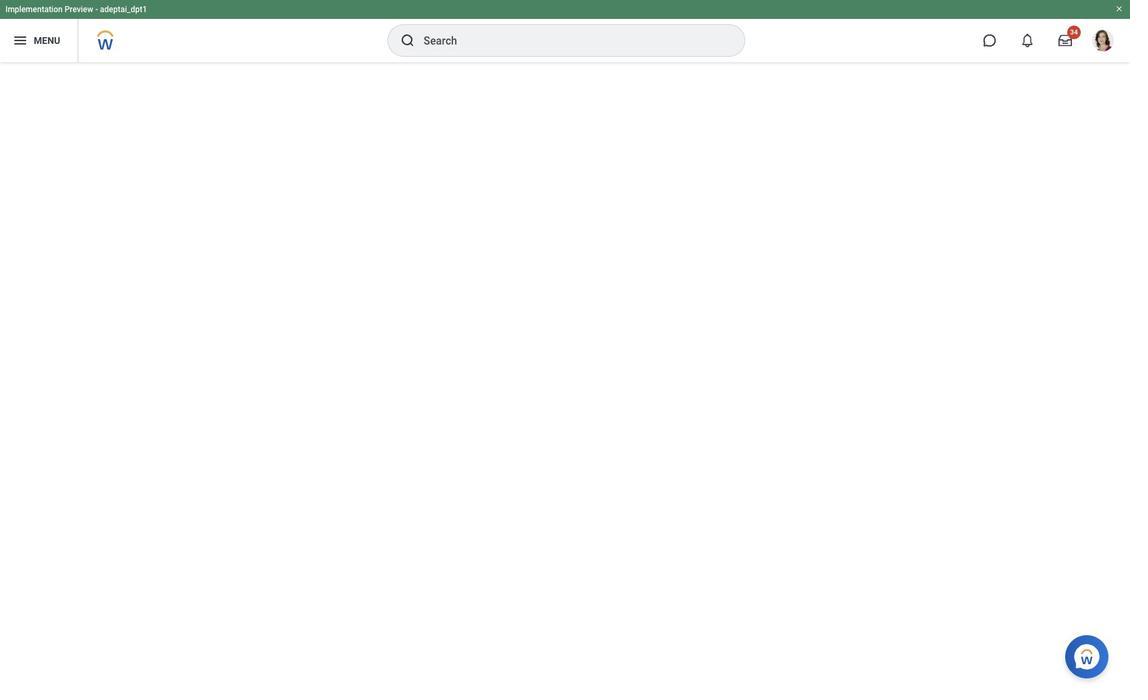 Task type: locate. For each thing, give the bounding box(es) containing it.
workday assistant region
[[1066, 630, 1114, 679]]

implementation preview -   adeptai_dpt1
[[5, 5, 147, 14]]

inbox large image
[[1059, 34, 1072, 47]]

notifications large image
[[1021, 34, 1035, 47]]

profile logan mcneil image
[[1093, 30, 1114, 54]]

Search Workday  search field
[[424, 26, 717, 55]]



Task type: describe. For each thing, give the bounding box(es) containing it.
menu banner
[[0, 0, 1130, 62]]

adeptai_dpt1
[[100, 5, 147, 14]]

close environment banner image
[[1116, 5, 1124, 13]]

34 button
[[1051, 26, 1081, 55]]

preview
[[65, 5, 93, 14]]

-
[[95, 5, 98, 14]]

justify image
[[12, 32, 28, 49]]

34
[[1071, 28, 1078, 36]]

menu
[[34, 35, 60, 46]]

search image
[[399, 32, 416, 49]]

menu button
[[0, 19, 78, 62]]

implementation
[[5, 5, 63, 14]]



Task type: vqa. For each thing, say whether or not it's contained in the screenshot.
justify Icon
yes



